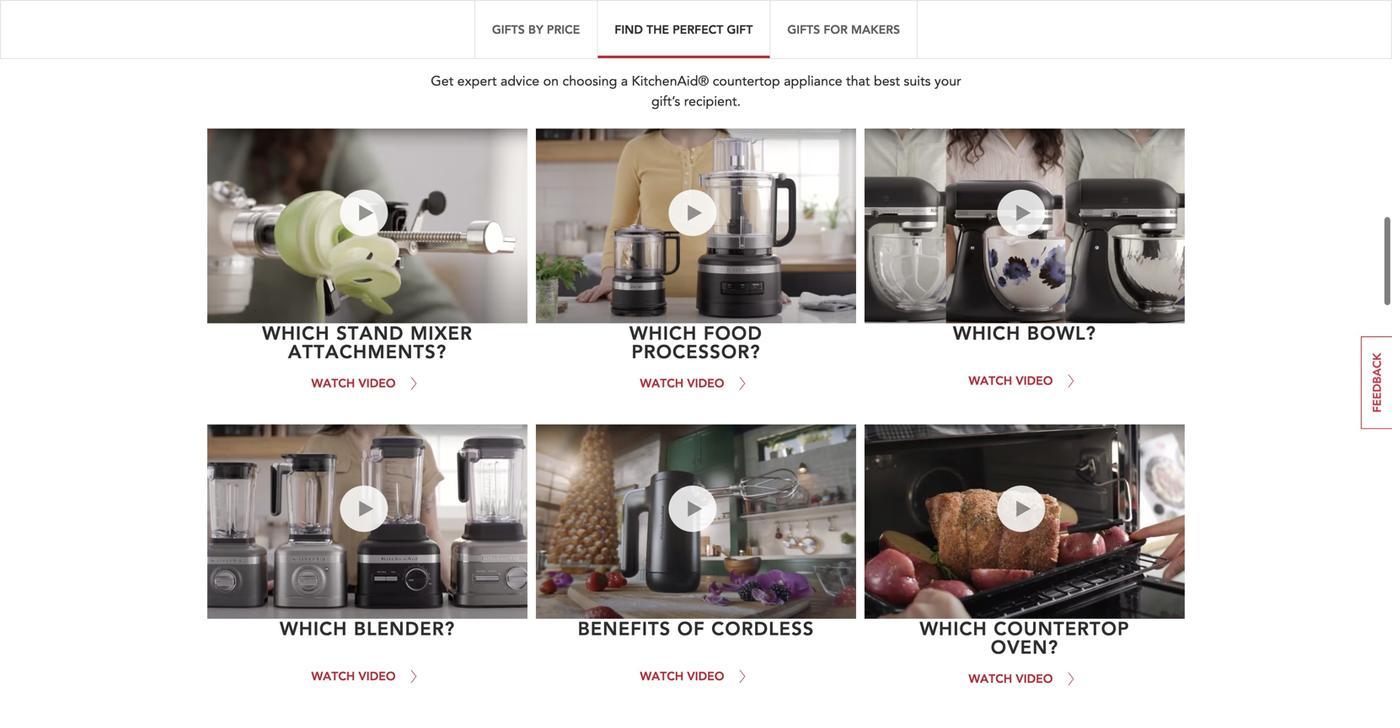 Task type: locate. For each thing, give the bounding box(es) containing it.
countertop
[[994, 616, 1130, 640]]

watch video icon
[[340, 188, 379, 238], [669, 188, 707, 238], [998, 188, 1036, 238], [340, 484, 379, 534], [669, 484, 707, 534], [998, 484, 1036, 534]]

gifts inside gifts for makers button
[[788, 21, 820, 37]]

watch video button
[[969, 358, 1081, 391], [311, 360, 424, 393], [640, 360, 752, 393], [311, 653, 424, 686], [640, 653, 752, 686], [969, 656, 1081, 689]]

1 horizontal spatial gifts
[[788, 21, 820, 37]]

gifts for gifts for makers
[[788, 21, 820, 37]]

video down 'which blender?'
[[359, 668, 396, 684]]

perfect
[[673, 21, 724, 37], [696, 25, 805, 58]]

watch video down oven?
[[969, 671, 1053, 686]]

gifts inside gifts by price button
[[492, 21, 525, 37]]

the
[[647, 21, 669, 37], [640, 25, 689, 58]]

choosing
[[563, 72, 617, 90]]

finding
[[525, 25, 632, 58]]

video thumbnail. image for food
[[536, 128, 856, 323]]

video down processor?
[[687, 375, 725, 391]]

gifts left by
[[492, 21, 525, 37]]

gifts left for
[[788, 21, 820, 37]]

icon for stand
[[340, 219, 366, 238]]

benefits of cordless
[[578, 616, 815, 640]]

gifts for makers
[[788, 21, 900, 37]]

which
[[262, 320, 330, 345], [630, 320, 698, 345], [953, 320, 1021, 345], [280, 616, 348, 640], [920, 616, 988, 640]]

which blender?
[[280, 616, 455, 640]]

your
[[935, 72, 962, 90]]

which inside the "which countertop oven?"
[[920, 616, 988, 640]]

video for bowl?
[[998, 204, 1033, 222]]

watch video down the attachments?
[[311, 375, 396, 391]]

stand
[[336, 320, 404, 345]]

video for blender?
[[340, 499, 375, 518]]

the up kitchenaid®
[[640, 25, 689, 58]]

video for stand
[[340, 204, 375, 222]]

video down the attachments?
[[359, 375, 396, 391]]

watch for stand
[[340, 188, 379, 207]]

which inside which stand mixer attachments?
[[262, 320, 330, 345]]

watch for blender?
[[340, 484, 379, 502]]

watch video for stand
[[311, 375, 396, 391]]

watch down the attachments?
[[311, 375, 355, 391]]

watch for countertop
[[969, 671, 1013, 686]]

watch video down which bowl?
[[969, 372, 1053, 388]]

0 horizontal spatial gifts
[[492, 21, 525, 37]]

0 horizontal spatial gift
[[727, 21, 753, 37]]

video thumbnail. image for blender?
[[207, 424, 528, 619]]

bowl?
[[1028, 320, 1097, 345]]

the right find
[[647, 21, 669, 37]]

perfect up countertop
[[696, 25, 805, 58]]

perfect inside button
[[673, 21, 724, 37]]

which countertop oven?
[[920, 616, 1130, 659]]

watch down which bowl?
[[969, 372, 1013, 388]]

icon for blender?
[[340, 515, 366, 534]]

gift up countertop
[[727, 21, 753, 37]]

video for countertop
[[1016, 671, 1053, 686]]

video down which bowl?
[[1016, 372, 1053, 388]]

watch video button down food
[[640, 360, 752, 393]]

video
[[340, 204, 375, 222], [669, 204, 704, 222], [998, 204, 1033, 222], [340, 499, 375, 518], [669, 499, 704, 518], [998, 499, 1033, 518]]

video for of
[[669, 499, 704, 518]]

of
[[678, 616, 705, 640]]

2 gifts from the left
[[788, 21, 820, 37]]

gift's
[[652, 92, 681, 111]]

watch down of
[[640, 668, 684, 684]]

watch
[[969, 372, 1013, 388], [311, 375, 355, 391], [640, 375, 684, 391], [311, 668, 355, 684], [640, 668, 684, 684], [969, 671, 1013, 686]]

watch video button down 'which blender?'
[[311, 653, 424, 686]]

watch down processor?
[[640, 375, 684, 391]]

watch video icon for of
[[669, 484, 707, 534]]

gift up that
[[812, 25, 868, 58]]

gift
[[727, 21, 753, 37], [812, 25, 868, 58]]

on
[[543, 72, 559, 90]]

video for stand
[[359, 375, 396, 391]]

watch video icon for countertop
[[998, 484, 1036, 534]]

gifts
[[492, 21, 525, 37], [788, 21, 820, 37]]

cordless
[[712, 616, 815, 640]]

price
[[547, 21, 580, 37]]

watch down oven?
[[969, 671, 1013, 686]]

1 horizontal spatial gift
[[812, 25, 868, 58]]

watch video button for food
[[640, 360, 752, 393]]

perfect up kitchenaid®
[[673, 21, 724, 37]]

oven?
[[991, 635, 1059, 659]]

gifts by price button
[[475, 0, 597, 59]]

video
[[1016, 372, 1053, 388], [359, 375, 396, 391], [687, 375, 725, 391], [359, 668, 396, 684], [687, 668, 725, 684], [1016, 671, 1053, 686]]

watch video for bowl?
[[969, 372, 1053, 388]]

watch video button down countertop
[[969, 656, 1081, 689]]

find the perfect gift button
[[597, 0, 770, 59]]

find the perfect gift
[[615, 21, 753, 37]]

gift inside button
[[727, 21, 753, 37]]

watch video
[[969, 372, 1053, 388], [311, 375, 396, 391], [640, 375, 725, 391], [311, 668, 396, 684], [640, 668, 725, 684], [969, 671, 1053, 686]]

watch for of
[[640, 668, 684, 684]]

watch video button down 'stand'
[[311, 360, 424, 393]]

watch video button down which bowl?
[[969, 358, 1081, 391]]

watch video down of
[[640, 668, 725, 684]]

1 gifts from the left
[[492, 21, 525, 37]]

which for which blender?
[[280, 616, 348, 640]]

video down oven?
[[1016, 671, 1053, 686]]

kitchenaid®
[[632, 72, 709, 90]]

the inside button
[[647, 21, 669, 37]]

icon
[[340, 219, 366, 238], [669, 219, 695, 238], [998, 219, 1023, 238], [340, 515, 366, 534], [669, 515, 695, 534], [998, 515, 1023, 534]]

watch video button down benefits of cordless
[[640, 653, 752, 686]]

watch video down processor?
[[640, 375, 725, 391]]

watch
[[340, 188, 379, 207], [669, 188, 707, 207], [998, 188, 1036, 207], [340, 484, 379, 502], [669, 484, 707, 502], [998, 484, 1036, 502]]

video thumbnail. image
[[207, 128, 528, 323], [536, 128, 856, 323], [865, 128, 1185, 323], [207, 424, 528, 619], [536, 424, 856, 619], [865, 424, 1185, 619]]

watch video down 'which blender?'
[[311, 668, 396, 684]]

video down benefits of cordless
[[687, 668, 725, 684]]

video for food
[[687, 375, 725, 391]]

watch down 'which blender?'
[[311, 668, 355, 684]]

watch for stand
[[311, 375, 355, 391]]

which inside which food processor?
[[630, 320, 698, 345]]

find
[[615, 21, 643, 37]]

watch for countertop
[[998, 484, 1036, 502]]

gift for find the perfect gift
[[727, 21, 753, 37]]



Task type: describe. For each thing, give the bounding box(es) containing it.
gifts for gifts by price
[[492, 21, 525, 37]]

that
[[846, 72, 870, 90]]

perfect for finding the perfect gift
[[696, 25, 805, 58]]

gifts for makers button
[[770, 0, 918, 59]]

suits
[[904, 72, 931, 90]]

which food processor?
[[630, 320, 763, 363]]

appliance
[[784, 72, 843, 90]]

blender?
[[354, 616, 455, 640]]

get
[[431, 72, 454, 90]]

watch video button for stand
[[311, 360, 424, 393]]

which stand mixer attachments?
[[262, 320, 473, 363]]

recipient.
[[684, 92, 741, 111]]

video thumbnail. image for bowl?
[[865, 128, 1185, 323]]

get expert advice on choosing a kitchenaid® countertop appliance that best suits your gift's recipient.
[[431, 72, 962, 111]]

video for countertop
[[998, 499, 1033, 518]]

by
[[528, 21, 544, 37]]

mixer
[[411, 320, 473, 345]]

video thumbnail. image for countertop
[[865, 424, 1185, 619]]

a
[[621, 72, 628, 90]]

watch for bowl?
[[998, 188, 1036, 207]]

watch video icon for blender?
[[340, 484, 379, 534]]

which bowl?
[[953, 320, 1097, 345]]

video thumbnail. image for of
[[536, 424, 856, 619]]

watch video button for bowl?
[[969, 358, 1081, 391]]

watch video for food
[[640, 375, 725, 391]]

video for of
[[687, 668, 725, 684]]

perfect for find the perfect gift
[[673, 21, 724, 37]]

watch video icon for food
[[669, 188, 707, 238]]

the for find
[[647, 21, 669, 37]]

watch for food
[[640, 375, 684, 391]]

watch video icon for stand
[[340, 188, 379, 238]]

which for which countertop oven?
[[920, 616, 988, 640]]

gifts by price
[[492, 21, 580, 37]]

watch video icon for bowl?
[[998, 188, 1036, 238]]

which for which food processor?
[[630, 320, 698, 345]]

for
[[824, 21, 848, 37]]

makers
[[851, 21, 900, 37]]

video thumbnail. image for stand
[[207, 128, 528, 323]]

watch video button for countertop
[[969, 656, 1081, 689]]

icon for of
[[669, 515, 695, 534]]

which for which stand mixer attachments?
[[262, 320, 330, 345]]

icon for food
[[669, 219, 695, 238]]

watch video for countertop
[[969, 671, 1053, 686]]

video for bowl?
[[1016, 372, 1053, 388]]

video for food
[[669, 204, 704, 222]]

expert
[[457, 72, 497, 90]]

watch for blender?
[[311, 668, 355, 684]]

site feedback image
[[1361, 336, 1393, 429]]

watch video for blender?
[[311, 668, 396, 684]]

processor?
[[632, 339, 761, 363]]

watch for food
[[669, 188, 707, 207]]

benefits
[[578, 616, 671, 640]]

icon for countertop
[[998, 515, 1023, 534]]

watch for of
[[669, 484, 707, 502]]

watch video for of
[[640, 668, 725, 684]]

gift for finding the perfect gift
[[812, 25, 868, 58]]

advice
[[501, 72, 540, 90]]

watch for bowl?
[[969, 372, 1013, 388]]

attachments?
[[288, 339, 447, 363]]

best
[[874, 72, 900, 90]]

the for finding
[[640, 25, 689, 58]]

video for blender?
[[359, 668, 396, 684]]

icon for bowl?
[[998, 219, 1023, 238]]

food
[[704, 320, 763, 345]]

watch video button for blender?
[[311, 653, 424, 686]]

which for which bowl?
[[953, 320, 1021, 345]]

watch video button for of
[[640, 653, 752, 686]]

finding the perfect gift
[[525, 25, 868, 58]]

countertop
[[713, 72, 780, 90]]



Task type: vqa. For each thing, say whether or not it's contained in the screenshot.
the top the Sign
no



